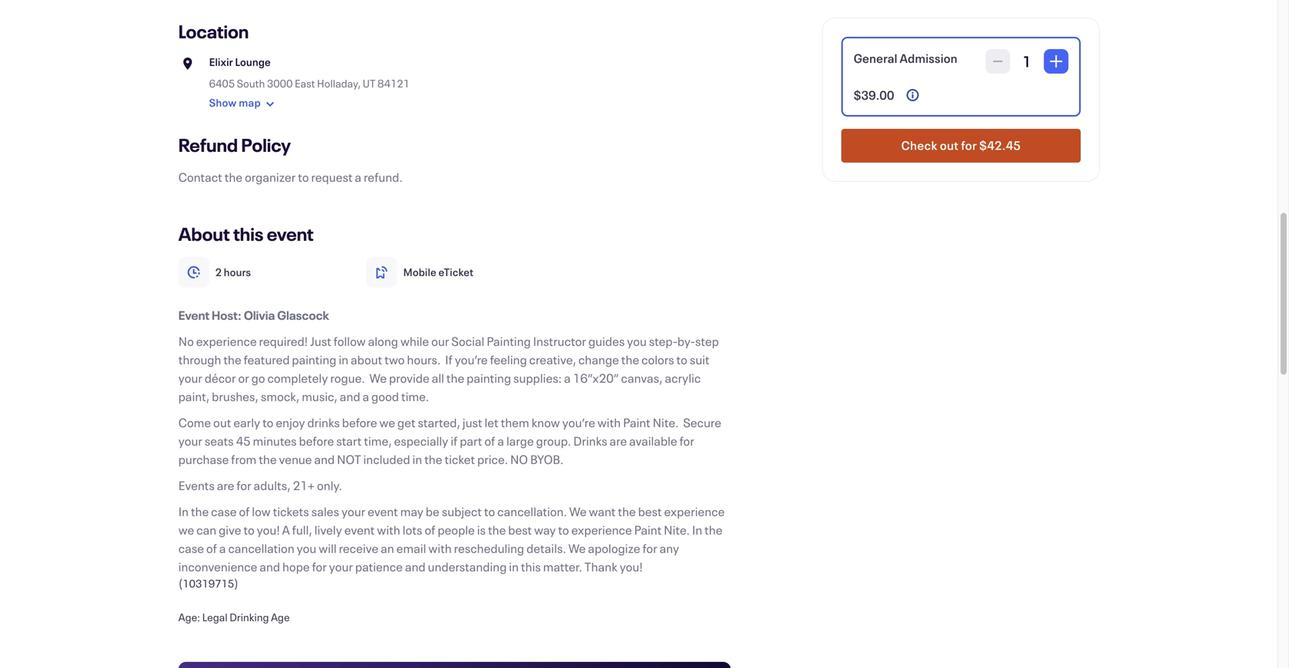 Task type: vqa. For each thing, say whether or not it's contained in the screenshot.
16"x20"
yes



Task type: describe. For each thing, give the bounding box(es) containing it.
details.
[[527, 540, 567, 557]]

in inside come out early to enjoy drinks before we get started, just let them know you're with paint nite.  secure your seats 45 minutes before start time, especially if part of a large group. drinks are available for purchase from the venue and not included in the ticket price. no byob.
[[413, 451, 422, 468]]

guides
[[589, 333, 625, 350]]

1 vertical spatial painting
[[467, 370, 511, 387]]

let
[[485, 415, 499, 431]]

music,
[[302, 388, 338, 405]]

thank
[[585, 559, 618, 575]]

request
[[311, 169, 353, 185]]

the right is
[[488, 522, 506, 539]]

refund
[[178, 133, 238, 157]]

1 horizontal spatial before
[[342, 415, 377, 431]]

ut
[[363, 76, 376, 91]]

events
[[178, 478, 215, 494]]

paint,
[[178, 388, 210, 405]]

will
[[319, 540, 337, 557]]

and down cancellation on the left of the page
[[260, 559, 280, 575]]

included
[[363, 451, 410, 468]]

for down from
[[237, 478, 251, 494]]

full,
[[292, 522, 312, 539]]

venue
[[279, 451, 312, 468]]

out
[[213, 415, 231, 431]]

feeling
[[490, 352, 527, 368]]

to up is
[[484, 504, 495, 520]]

show map button
[[209, 91, 279, 116]]

a left refund. on the left
[[355, 169, 362, 185]]

time,
[[364, 433, 392, 450]]

lively
[[315, 522, 342, 539]]

know
[[532, 415, 560, 431]]

give
[[219, 522, 241, 539]]

or
[[238, 370, 249, 387]]

ticket
[[445, 451, 475, 468]]

and inside no experience required! just follow along while our social painting instructor guides you step-by-step through the featured painting in about two hours.  if you're feeling creative, change the colors to suit your décor or go completely rogue.  we provide all the painting supplies: a 16"x20" canvas, acrylic paint, brushes, smock, music, and a good time.
[[340, 388, 361, 405]]

step
[[696, 333, 719, 350]]

your inside come out early to enjoy drinks before we get started, just let them know you're with paint nite.  secure your seats 45 minutes before start time, especially if part of a large group. drinks are available for purchase from the venue and not included in the ticket price. no byob.
[[178, 433, 202, 450]]

want
[[589, 504, 616, 520]]

an
[[381, 540, 394, 557]]

1 vertical spatial we
[[569, 540, 586, 557]]

get
[[398, 415, 416, 431]]

0 vertical spatial we
[[570, 504, 587, 520]]

refund.
[[364, 169, 403, 185]]

with inside come out early to enjoy drinks before we get started, just let them know you're with paint nite.  secure your seats 45 minutes before start time, especially if part of a large group. drinks are available for purchase from the venue and not included in the ticket price. no byob.
[[598, 415, 621, 431]]

rescheduling
[[454, 540, 525, 557]]

for inside come out early to enjoy drinks before we get started, just let them know you're with paint nite.  secure your seats 45 minutes before start time, especially if part of a large group. drinks are available for purchase from the venue and not included in the ticket price. no byob.
[[680, 433, 695, 450]]

featured
[[244, 352, 290, 368]]

2 vertical spatial experience
[[572, 522, 632, 539]]

2 vertical spatial event
[[345, 522, 375, 539]]

45
[[236, 433, 251, 450]]

for down will at the left
[[312, 559, 327, 575]]

are inside come out early to enjoy drinks before we get started, just let them know you're with paint nite.  secure your seats 45 minutes before start time, especially if part of a large group. drinks are available for purchase from the venue and not included in the ticket price. no byob.
[[610, 433, 627, 450]]

the up canvas,
[[622, 352, 640, 368]]

any
[[660, 540, 680, 557]]

glascock
[[277, 307, 329, 324]]

our
[[432, 333, 449, 350]]

be
[[426, 504, 440, 520]]

inconvenience
[[178, 559, 257, 575]]

hope
[[283, 559, 310, 575]]

good
[[372, 388, 399, 405]]

for left the "any"
[[643, 540, 658, 557]]

may
[[400, 504, 424, 520]]

drinking
[[230, 611, 269, 625]]

can
[[197, 522, 217, 539]]

host:
[[212, 307, 242, 324]]

to inside come out early to enjoy drinks before we get started, just let them know you're with paint nite.  secure your seats 45 minutes before start time, especially if part of a large group. drinks are available for purchase from the venue and not included in the ticket price. no byob.
[[263, 415, 274, 431]]

you're inside no experience required! just follow along while our social painting instructor guides you step-by-step through the featured painting in about two hours.  if you're feeling creative, change the colors to suit your décor or go completely rogue.  we provide all the painting supplies: a 16"x20" canvas, acrylic paint, brushes, smock, music, and a good time.
[[455, 352, 488, 368]]

to inside no experience required! just follow along while our social painting instructor guides you step-by-step through the featured painting in about two hours.  if you're feeling creative, change the colors to suit your décor or go completely rogue.  we provide all the painting supplies: a 16"x20" canvas, acrylic paint, brushes, smock, music, and a good time.
[[677, 352, 688, 368]]

price.
[[478, 451, 508, 468]]

while
[[401, 333, 429, 350]]

of down the can
[[206, 540, 217, 557]]

we inside come out early to enjoy drinks before we get started, just let them know you're with paint nite.  secure your seats 45 minutes before start time, especially if part of a large group. drinks are available for purchase from the venue and not included in the ticket price. no byob.
[[380, 415, 395, 431]]

subject
[[442, 504, 482, 520]]

0 horizontal spatial painting
[[292, 352, 337, 368]]

of inside come out early to enjoy drinks before we get started, just let them know you're with paint nite.  secure your seats 45 minutes before start time, especially if part of a large group. drinks are available for purchase from the venue and not included in the ticket price. no byob.
[[485, 433, 496, 450]]

1 vertical spatial you!
[[620, 559, 643, 575]]

age
[[271, 611, 290, 625]]

tickets
[[273, 504, 309, 520]]

policy
[[241, 133, 291, 157]]

you inside no experience required! just follow along while our social painting instructor guides you step-by-step through the featured painting in about two hours.  if you're feeling creative, change the colors to suit your décor or go completely rogue.  we provide all the painting supplies: a 16"x20" canvas, acrylic paint, brushes, smock, music, and a good time.
[[627, 333, 647, 350]]

go
[[251, 370, 265, 387]]

no
[[178, 333, 194, 350]]

2 hours
[[215, 265, 251, 279]]

in inside no experience required! just follow along while our social painting instructor guides you step-by-step through the featured painting in about two hours.  if you're feeling creative, change the colors to suit your décor or go completely rogue.  we provide all the painting supplies: a 16"x20" canvas, acrylic paint, brushes, smock, music, and a good time.
[[339, 352, 349, 368]]

available
[[630, 433, 678, 450]]

event host: olivia glascock
[[178, 307, 332, 324]]

especially
[[394, 433, 449, 450]]

from
[[231, 451, 257, 468]]

eticket
[[439, 265, 474, 279]]

décor
[[205, 370, 236, 387]]

colors
[[642, 352, 675, 368]]

this inside in the case of low tickets sales your event may be subject to cancellation. we want the best experience we can give to you! a full, lively event with lots of people is the best way to experience paint nite. in the case of a cancellation you will receive an email with rescheduling details. we apologize for any inconvenience and hope for your patience and understanding in this matter. thank you! (10319715)
[[521, 559, 541, 575]]

completely
[[268, 370, 328, 387]]

1 horizontal spatial in
[[692, 522, 703, 539]]

events are for adults, 21+ only.
[[178, 478, 342, 494]]

cancellation
[[228, 540, 295, 557]]

about
[[178, 222, 230, 246]]

if
[[451, 433, 458, 450]]

holladay,
[[317, 76, 361, 91]]

16"x20"
[[573, 370, 619, 387]]

about this event
[[178, 222, 314, 246]]

0 vertical spatial case
[[211, 504, 237, 520]]

receive
[[339, 540, 379, 557]]

paint inside in the case of low tickets sales your event may be subject to cancellation. we want the best experience we can give to you! a full, lively event with lots of people is the best way to experience paint nite. in the case of a cancellation you will receive an email with rescheduling details. we apologize for any inconvenience and hope for your patience and understanding in this matter. thank you! (10319715)
[[635, 522, 662, 539]]

1 vertical spatial are
[[217, 478, 234, 494]]

the down minutes
[[259, 451, 277, 468]]



Task type: locate. For each thing, give the bounding box(es) containing it.
0 horizontal spatial case
[[178, 540, 204, 557]]

1 horizontal spatial are
[[610, 433, 627, 450]]

brushes,
[[212, 388, 259, 405]]

of left the low
[[239, 504, 250, 520]]

olivia
[[244, 307, 275, 324]]

2 horizontal spatial experience
[[664, 504, 725, 520]]

part
[[460, 433, 483, 450]]

in down events
[[178, 504, 189, 520]]

1 vertical spatial paint
[[635, 522, 662, 539]]

organizer
[[245, 169, 296, 185]]

0 vertical spatial paint
[[623, 415, 651, 431]]

age: legal drinking age
[[178, 611, 290, 625]]

0 horizontal spatial best
[[508, 522, 532, 539]]

1 vertical spatial you
[[297, 540, 317, 557]]

are right 'drinks'
[[610, 433, 627, 450]]

with down people
[[429, 540, 452, 557]]

through
[[178, 352, 221, 368]]

you!
[[257, 522, 280, 539], [620, 559, 643, 575]]

the right nite.
[[705, 522, 723, 539]]

1 horizontal spatial case
[[211, 504, 237, 520]]

0 vertical spatial you
[[627, 333, 647, 350]]

your up paint,
[[178, 370, 202, 387]]

0 horizontal spatial you're
[[455, 352, 488, 368]]

you
[[627, 333, 647, 350], [297, 540, 317, 557]]

1 horizontal spatial painting
[[467, 370, 511, 387]]

your down come
[[178, 433, 202, 450]]

by-
[[678, 333, 696, 350]]

and down email
[[405, 559, 426, 575]]

1 horizontal spatial experience
[[572, 522, 632, 539]]

are
[[610, 433, 627, 450], [217, 478, 234, 494]]

with up 'drinks'
[[598, 415, 621, 431]]

0 vertical spatial you!
[[257, 522, 280, 539]]

this up hours
[[233, 222, 264, 246]]

2 horizontal spatial in
[[509, 559, 519, 575]]

1 vertical spatial experience
[[664, 504, 725, 520]]

are right events
[[217, 478, 234, 494]]

experience
[[196, 333, 257, 350], [664, 504, 725, 520], [572, 522, 632, 539]]

1 horizontal spatial best
[[638, 504, 662, 520]]

suit
[[690, 352, 710, 368]]

time.
[[401, 388, 429, 405]]

the down refund policy
[[225, 169, 243, 185]]

in up rogue.
[[339, 352, 349, 368]]

supplies:
[[514, 370, 562, 387]]

1 vertical spatial best
[[508, 522, 532, 539]]

0 vertical spatial before
[[342, 415, 377, 431]]

1 vertical spatial with
[[377, 522, 401, 539]]

2 vertical spatial in
[[509, 559, 519, 575]]

21+
[[293, 478, 315, 494]]

0 vertical spatial we
[[380, 415, 395, 431]]

a left the large
[[498, 433, 504, 450]]

elixir
[[209, 55, 233, 69]]

0 horizontal spatial we
[[178, 522, 194, 539]]

to up minutes
[[263, 415, 274, 431]]

0 horizontal spatial you
[[297, 540, 317, 557]]

paint up the "any"
[[635, 522, 662, 539]]

1 horizontal spatial you!
[[620, 559, 643, 575]]

in down "especially"
[[413, 451, 422, 468]]

for down the secure
[[680, 433, 695, 450]]

a inside come out early to enjoy drinks before we get started, just let them know you're with paint nite.  secure your seats 45 minutes before start time, especially if part of a large group. drinks are available for purchase from the venue and not included in the ticket price. no byob.
[[498, 433, 504, 450]]

0 vertical spatial event
[[267, 222, 314, 246]]

just
[[463, 415, 483, 431]]

event
[[267, 222, 314, 246], [368, 504, 398, 520], [345, 522, 375, 539]]

paint up available
[[623, 415, 651, 431]]

1 vertical spatial in
[[692, 522, 703, 539]]

to left request
[[298, 169, 309, 185]]

location
[[178, 19, 249, 43]]

mobile
[[403, 265, 437, 279]]

0 vertical spatial with
[[598, 415, 621, 431]]

the right want
[[618, 504, 636, 520]]

0 horizontal spatial you!
[[257, 522, 280, 539]]

your inside no experience required! just follow along while our social painting instructor guides you step-by-step through the featured painting in about two hours.  if you're feeling creative, change the colors to suit your décor or go completely rogue.  we provide all the painting supplies: a 16"x20" canvas, acrylic paint, brushes, smock, music, and a good time.
[[178, 370, 202, 387]]

mobile eticket
[[403, 265, 474, 279]]

email
[[397, 540, 426, 557]]

of right lots
[[425, 522, 436, 539]]

smock,
[[261, 388, 300, 405]]

you're inside come out early to enjoy drinks before we get started, just let them know you're with paint nite.  secure your seats 45 minutes before start time, especially if part of a large group. drinks are available for purchase from the venue and not included in the ticket price. no byob.
[[563, 415, 596, 431]]

0 horizontal spatial in
[[178, 504, 189, 520]]

not
[[337, 451, 361, 468]]

the down "especially"
[[425, 451, 443, 468]]

3000
[[267, 76, 293, 91]]

and inside come out early to enjoy drinks before we get started, just let them know you're with paint nite.  secure your seats 45 minutes before start time, especially if part of a large group. drinks are available for purchase from the venue and not included in the ticket price. no byob.
[[314, 451, 335, 468]]

1 vertical spatial case
[[178, 540, 204, 557]]

come
[[178, 415, 211, 431]]

0 vertical spatial experience
[[196, 333, 257, 350]]

to right way
[[558, 522, 569, 539]]

creative,
[[529, 352, 577, 368]]

0 vertical spatial you're
[[455, 352, 488, 368]]

0 horizontal spatial with
[[377, 522, 401, 539]]

we
[[570, 504, 587, 520], [569, 540, 586, 557]]

lots
[[403, 522, 423, 539]]

you're down social
[[455, 352, 488, 368]]

we left get
[[380, 415, 395, 431]]

your down will at the left
[[329, 559, 353, 575]]

0 horizontal spatial are
[[217, 478, 234, 494]]

painting down feeling
[[467, 370, 511, 387]]

0 vertical spatial in
[[339, 352, 349, 368]]

large
[[507, 433, 534, 450]]

painting
[[487, 333, 531, 350]]

the up the can
[[191, 504, 209, 520]]

a inside in the case of low tickets sales your event may be subject to cancellation. we want the best experience we can give to you! a full, lively event with lots of people is the best way to experience paint nite. in the case of a cancellation you will receive an email with rescheduling details. we apologize for any inconvenience and hope for your patience and understanding in this matter. thank you! (10319715)
[[219, 540, 226, 557]]

in down rescheduling
[[509, 559, 519, 575]]

matter.
[[543, 559, 583, 575]]

84121
[[378, 76, 410, 91]]

contact
[[178, 169, 222, 185]]

experience down the host:
[[196, 333, 257, 350]]

no
[[511, 451, 528, 468]]

experience inside no experience required! just follow along while our social painting instructor guides you step-by-step through the featured painting in about two hours.  if you're feeling creative, change the colors to suit your décor or go completely rogue.  we provide all the painting supplies: a 16"x20" canvas, acrylic paint, brushes, smock, music, and a good time.
[[196, 333, 257, 350]]

group.
[[536, 433, 571, 450]]

elixir lounge 6405 south 3000 east holladay, ut 84121
[[209, 55, 410, 91]]

(10319715)
[[178, 577, 239, 591]]

age:
[[178, 611, 200, 625]]

in the case of low tickets sales your event may be subject to cancellation. we want the best experience we can give to you! a full, lively event with lots of people is the best way to experience paint nite. in the case of a cancellation you will receive an email with rescheduling details. we apologize for any inconvenience and hope for your patience and understanding in this matter. thank you! (10319715)
[[178, 504, 725, 591]]

you! left a
[[257, 522, 280, 539]]

the right all
[[447, 370, 465, 387]]

event up receive
[[345, 522, 375, 539]]

0 horizontal spatial experience
[[196, 333, 257, 350]]

two
[[385, 352, 405, 368]]

1 vertical spatial in
[[413, 451, 422, 468]]

experience down want
[[572, 522, 632, 539]]

0 vertical spatial in
[[178, 504, 189, 520]]

case up give
[[211, 504, 237, 520]]

show
[[209, 96, 237, 110]]

adults,
[[254, 478, 291, 494]]

early
[[234, 415, 260, 431]]

2
[[215, 265, 222, 279]]

1 horizontal spatial with
[[429, 540, 452, 557]]

way
[[534, 522, 556, 539]]

you left step-
[[627, 333, 647, 350]]

best up the "any"
[[638, 504, 662, 520]]

0 vertical spatial this
[[233, 222, 264, 246]]

with up an
[[377, 522, 401, 539]]

the up or
[[224, 352, 242, 368]]

and
[[340, 388, 361, 405], [314, 451, 335, 468], [260, 559, 280, 575], [405, 559, 426, 575]]

we inside in the case of low tickets sales your event may be subject to cancellation. we want the best experience we can give to you! a full, lively event with lots of people is the best way to experience paint nite. in the case of a cancellation you will receive an email with rescheduling details. we apologize for any inconvenience and hope for your patience and understanding in this matter. thank you! (10319715)
[[178, 522, 194, 539]]

1 horizontal spatial you
[[627, 333, 647, 350]]

contact the organizer to request a refund.
[[178, 169, 403, 185]]

of down let
[[485, 433, 496, 450]]

before down drinks
[[299, 433, 334, 450]]

with
[[598, 415, 621, 431], [377, 522, 401, 539], [429, 540, 452, 557]]

event down contact the organizer to request a refund.
[[267, 222, 314, 246]]

is
[[477, 522, 486, 539]]

to left the suit
[[677, 352, 688, 368]]

we left want
[[570, 504, 587, 520]]

paint
[[623, 415, 651, 431], [635, 522, 662, 539]]

1 horizontal spatial we
[[380, 415, 395, 431]]

step-
[[649, 333, 678, 350]]

south
[[237, 76, 265, 91]]

patience
[[355, 559, 403, 575]]

1 vertical spatial we
[[178, 522, 194, 539]]

0 horizontal spatial in
[[339, 352, 349, 368]]

before up start
[[342, 415, 377, 431]]

seats
[[205, 433, 234, 450]]

1 vertical spatial before
[[299, 433, 334, 450]]

required!
[[259, 333, 308, 350]]

this down details.
[[521, 559, 541, 575]]

a down the 'creative,'
[[564, 370, 571, 387]]

map
[[239, 96, 261, 110]]

we up matter.
[[569, 540, 586, 557]]

a left good
[[363, 388, 369, 405]]

0 vertical spatial painting
[[292, 352, 337, 368]]

best down cancellation.
[[508, 522, 532, 539]]

a up inconvenience on the bottom
[[219, 540, 226, 557]]

started,
[[418, 415, 461, 431]]

cancellation.
[[498, 504, 567, 520]]

them
[[501, 415, 530, 431]]

painting down the just
[[292, 352, 337, 368]]

minutes
[[253, 433, 297, 450]]

provide
[[389, 370, 430, 387]]

you're up 'drinks'
[[563, 415, 596, 431]]

the
[[225, 169, 243, 185], [224, 352, 242, 368], [622, 352, 640, 368], [447, 370, 465, 387], [259, 451, 277, 468], [425, 451, 443, 468], [191, 504, 209, 520], [618, 504, 636, 520], [488, 522, 506, 539], [705, 522, 723, 539]]

0 vertical spatial are
[[610, 433, 627, 450]]

and left not
[[314, 451, 335, 468]]

drinks
[[307, 415, 340, 431]]

start
[[336, 433, 362, 450]]

paint inside come out early to enjoy drinks before we get started, just let them know you're with paint nite.  secure your seats 45 minutes before start time, especially if part of a large group. drinks are available for purchase from the venue and not included in the ticket price. no byob.
[[623, 415, 651, 431]]

in inside in the case of low tickets sales your event may be subject to cancellation. we want the best experience we can give to you! a full, lively event with lots of people is the best way to experience paint nite. in the case of a cancellation you will receive an email with rescheduling details. we apologize for any inconvenience and hope for your patience and understanding in this matter. thank you! (10319715)
[[509, 559, 519, 575]]

we left the can
[[178, 522, 194, 539]]

to right give
[[244, 522, 255, 539]]

hours
[[224, 265, 251, 279]]

show map
[[209, 96, 261, 110]]

0 horizontal spatial before
[[299, 433, 334, 450]]

you down full,
[[297, 540, 317, 557]]

2 vertical spatial with
[[429, 540, 452, 557]]

2 horizontal spatial with
[[598, 415, 621, 431]]

case down the can
[[178, 540, 204, 557]]

in right nite.
[[692, 522, 703, 539]]

0 horizontal spatial this
[[233, 222, 264, 246]]

1 vertical spatial this
[[521, 559, 541, 575]]

case
[[211, 504, 237, 520], [178, 540, 204, 557]]

your right sales
[[342, 504, 366, 520]]

and down rogue.
[[340, 388, 361, 405]]

experience up nite.
[[664, 504, 725, 520]]

1 horizontal spatial this
[[521, 559, 541, 575]]

drinks
[[574, 433, 608, 450]]

1 vertical spatial event
[[368, 504, 398, 520]]

you! down the apologize
[[620, 559, 643, 575]]

social
[[452, 333, 485, 350]]

0 vertical spatial best
[[638, 504, 662, 520]]

1 horizontal spatial in
[[413, 451, 422, 468]]

sales
[[311, 504, 339, 520]]

low
[[252, 504, 271, 520]]

legal
[[202, 611, 228, 625]]

1 vertical spatial you're
[[563, 415, 596, 431]]

event left may
[[368, 504, 398, 520]]

no experience required! just follow along while our social painting instructor guides you step-by-step through the featured painting in about two hours.  if you're feeling creative, change the colors to suit your décor or go completely rogue.  we provide all the painting supplies: a 16"x20" canvas, acrylic paint, brushes, smock, music, and a good time.
[[178, 333, 719, 405]]

change
[[579, 352, 619, 368]]

you inside in the case of low tickets sales your event may be subject to cancellation. we want the best experience we can give to you! a full, lively event with lots of people is the best way to experience paint nite. in the case of a cancellation you will receive an email with rescheduling details. we apologize for any inconvenience and hope for your patience and understanding in this matter. thank you! (10319715)
[[297, 540, 317, 557]]

1 horizontal spatial you're
[[563, 415, 596, 431]]



